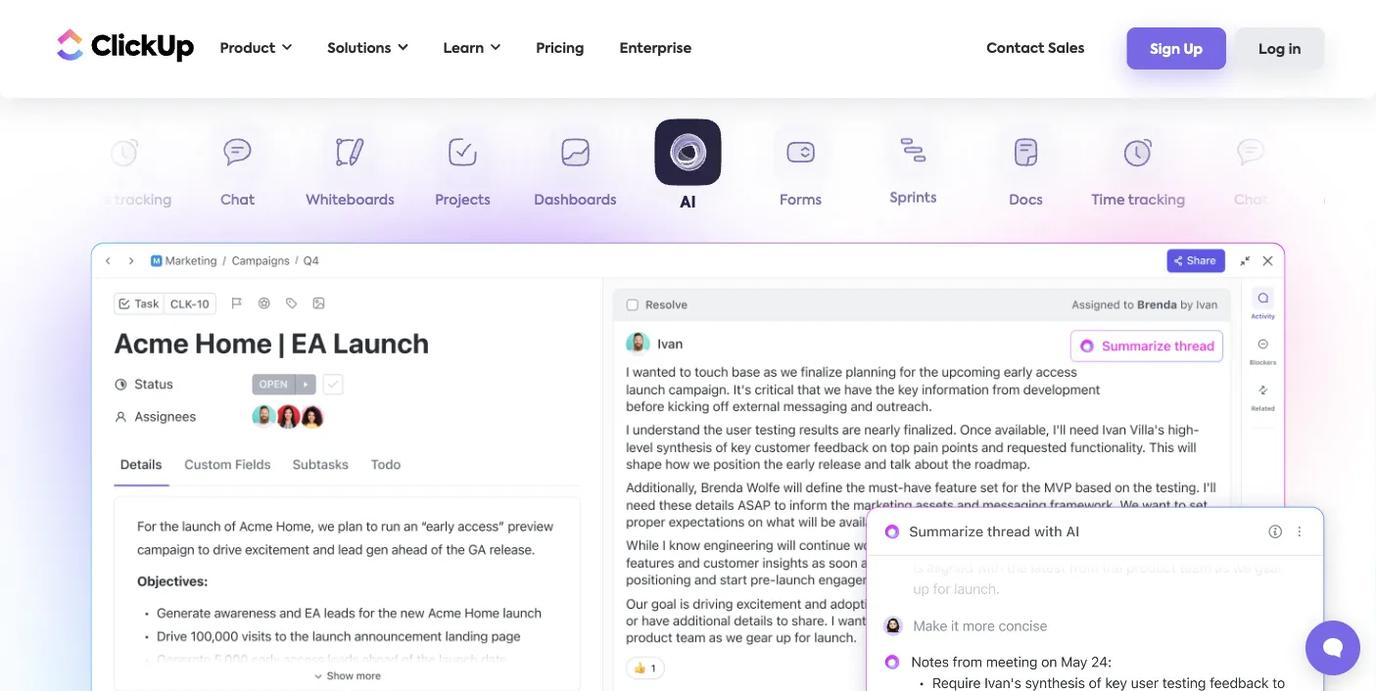 Task type: locate. For each thing, give the bounding box(es) containing it.
time for 1st time tracking button from the left
[[78, 194, 111, 208]]

1 horizontal spatial chat
[[1235, 194, 1269, 208]]

1 horizontal spatial time tracking button
[[1083, 125, 1195, 216]]

2 chat button from the left
[[1195, 125, 1308, 216]]

tracking
[[114, 194, 172, 208], [1129, 194, 1186, 208]]

enterprise
[[620, 42, 692, 55]]

ai image
[[90, 243, 1286, 692], [713, 485, 1350, 692]]

product
[[220, 42, 276, 55]]

contact sales link
[[977, 28, 1095, 69]]

0 horizontal spatial time tracking button
[[69, 125, 181, 216]]

0 horizontal spatial docs
[[0, 194, 29, 208]]

docs
[[0, 194, 29, 208], [1009, 194, 1043, 208]]

0 horizontal spatial chat button
[[181, 125, 294, 216]]

1 horizontal spatial tracking
[[1129, 194, 1186, 208]]

time
[[78, 194, 111, 208], [1092, 194, 1125, 208]]

1 time tracking button from the left
[[69, 125, 181, 216]]

learn button
[[434, 28, 511, 69]]

1 tracking from the left
[[114, 194, 172, 208]]

log
[[1259, 43, 1286, 57]]

1 horizontal spatial time tracking
[[1092, 194, 1186, 208]]

2 docs from the left
[[1009, 194, 1043, 208]]

0 horizontal spatial time tracking
[[78, 194, 172, 208]]

1 time from the left
[[78, 194, 111, 208]]

product button
[[210, 28, 302, 69]]

sales
[[1048, 42, 1085, 55]]

sprints button
[[857, 125, 970, 216]]

0 horizontal spatial time
[[78, 194, 111, 208]]

up
[[1184, 43, 1203, 57]]

tracking for 1st time tracking button from the left
[[114, 194, 172, 208]]

2 time tracking from the left
[[1092, 194, 1186, 208]]

2 time tracking button from the left
[[1083, 125, 1195, 216]]

solutions button
[[318, 28, 418, 69]]

pricing
[[536, 42, 585, 55]]

chat
[[220, 194, 255, 208], [1235, 194, 1269, 208]]

1 docs from the left
[[0, 194, 29, 208]]

time for 2nd time tracking button from left
[[1092, 194, 1125, 208]]

time tracking button
[[69, 125, 181, 216], [1083, 125, 1195, 216]]

learn
[[443, 42, 484, 55]]

2 time from the left
[[1092, 194, 1125, 208]]

1 horizontal spatial time
[[1092, 194, 1125, 208]]

forms
[[780, 194, 822, 208]]

chat for second chat button from right
[[220, 194, 255, 208]]

contact sales
[[987, 42, 1085, 55]]

1 horizontal spatial docs
[[1009, 194, 1043, 208]]

time tracking
[[78, 194, 172, 208], [1092, 194, 1186, 208]]

whiteboards
[[306, 194, 395, 208]]

0 horizontal spatial tracking
[[114, 194, 172, 208]]

time tracking for 2nd time tracking button from left
[[1092, 194, 1186, 208]]

1 horizontal spatial docs button
[[970, 125, 1083, 216]]

1 horizontal spatial chat button
[[1195, 125, 1308, 216]]

1 chat button from the left
[[181, 125, 294, 216]]

dashboards
[[534, 194, 617, 208]]

1 time tracking from the left
[[78, 194, 172, 208]]

chat button
[[181, 125, 294, 216], [1195, 125, 1308, 216]]

2 chat from the left
[[1235, 194, 1269, 208]]

1 chat from the left
[[220, 194, 255, 208]]

docs button
[[0, 125, 69, 216], [970, 125, 1083, 216]]

projects button
[[407, 125, 519, 216]]

0 horizontal spatial docs button
[[0, 125, 69, 216]]

2 tracking from the left
[[1129, 194, 1186, 208]]

ai button
[[632, 119, 745, 216]]

forms button
[[745, 125, 857, 216]]

0 horizontal spatial chat
[[220, 194, 255, 208]]



Task type: vqa. For each thing, say whether or not it's contained in the screenshot.
"Projects"
yes



Task type: describe. For each thing, give the bounding box(es) containing it.
sign up
[[1151, 43, 1203, 57]]

chat for 2nd chat button
[[1235, 194, 1269, 208]]

2 docs button from the left
[[970, 125, 1083, 216]]

projects
[[435, 194, 491, 208]]

1 docs button from the left
[[0, 125, 69, 216]]

in
[[1289, 43, 1302, 57]]

dashboards button
[[519, 125, 632, 216]]

clickup image
[[51, 26, 195, 63]]

enterprise link
[[610, 28, 702, 69]]

contact
[[987, 42, 1045, 55]]

solutions
[[327, 42, 391, 55]]

sign
[[1151, 43, 1181, 57]]

sprints
[[890, 194, 937, 207]]

log in
[[1259, 43, 1302, 57]]

log in link
[[1236, 28, 1325, 69]]

whitebo button
[[1308, 125, 1377, 216]]

time tracking for 1st time tracking button from the left
[[78, 194, 172, 208]]

ai
[[680, 195, 696, 211]]

tracking for 2nd time tracking button from left
[[1129, 194, 1186, 208]]

whitebo
[[1320, 194, 1377, 208]]

pricing link
[[526, 28, 594, 69]]

sign up button
[[1127, 28, 1227, 69]]

whiteboards button
[[294, 125, 407, 216]]



